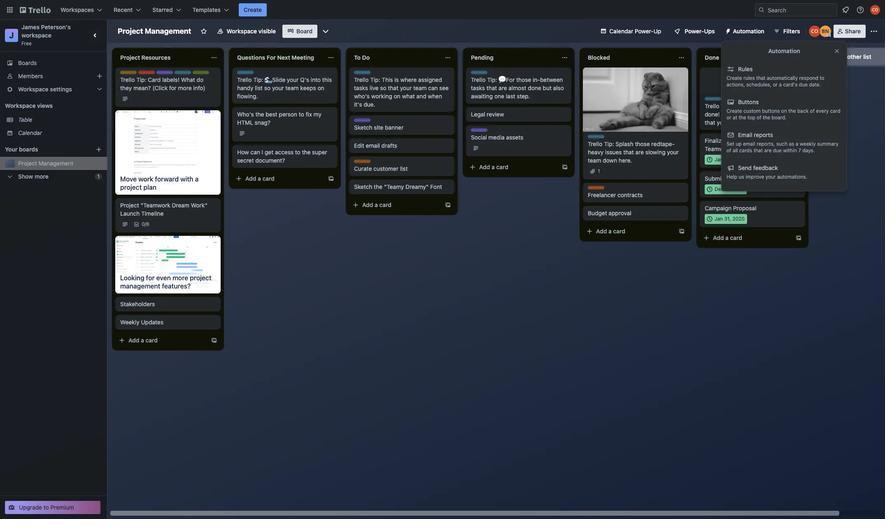 Task type: vqa. For each thing, say whether or not it's contained in the screenshot.
Your boards with 2 items element at top
yes



Task type: locate. For each thing, give the bounding box(es) containing it.
color: purple, title: "design team" element for sketch site banner
[[354, 119, 385, 125]]

are for done
[[499, 84, 507, 91]]

0 vertical spatial team
[[174, 71, 187, 77]]

card down approval
[[614, 228, 626, 235]]

filters button
[[772, 25, 803, 38]]

1 horizontal spatial or
[[774, 82, 778, 88]]

your down "redtape-"
[[668, 149, 679, 156]]

for inside questions for next meeting text box
[[267, 54, 276, 61]]

0 horizontal spatial or
[[727, 115, 732, 121]]

list right customer
[[400, 165, 408, 172]]

date.
[[810, 82, 822, 88]]

2 vertical spatial design
[[471, 129, 488, 135]]

card for pending
[[497, 164, 509, 171]]

workspace up table
[[5, 102, 36, 109]]

card for questions for next meeting
[[263, 175, 275, 182]]

add a card for project resources
[[129, 337, 158, 344]]

table
[[18, 116, 32, 123]]

0 vertical spatial for
[[169, 84, 177, 91]]

2020 right 9,
[[731, 157, 743, 163]]

project inside project "teamwork dream work" launch timeline
[[120, 202, 139, 209]]

sketch down curate
[[354, 183, 373, 190]]

0 vertical spatial project management
[[118, 27, 191, 35]]

create button
[[239, 3, 267, 16]]

1 vertical spatial those
[[636, 140, 650, 147]]

color: sky, title: "trello tip" element
[[175, 71, 197, 77], [237, 71, 259, 77], [354, 71, 376, 77], [471, 71, 493, 77], [705, 97, 728, 103], [588, 135, 611, 141]]

1 horizontal spatial project
[[190, 274, 212, 282]]

6
[[146, 221, 150, 227]]

for inside trello tip: card labels! what do they mean? (click for more info)
[[169, 84, 177, 91]]

your down feedback
[[766, 174, 776, 180]]

team inside trello tip trello tip: 🌊slide your q's into this handy list so your team keeps on flowing.
[[286, 84, 299, 91]]

that inside trello tip trello tip: splash those redtape- heavy issues that are slowing your team down here.
[[624, 149, 634, 156]]

add a card button for to do
[[349, 199, 442, 212]]

add a card down media
[[480, 164, 509, 171]]

create from template… image
[[328, 176, 335, 182], [445, 202, 452, 208], [679, 228, 686, 235], [796, 235, 803, 241], [211, 337, 218, 344]]

that down "reports,"
[[754, 148, 764, 154]]

0 vertical spatial all
[[732, 111, 738, 118]]

project management
[[118, 27, 191, 35], [18, 160, 73, 167]]

design inside design team sketch site banner
[[354, 119, 371, 125]]

2 horizontal spatial on
[[782, 108, 788, 114]]

can up the when
[[429, 84, 438, 91]]

list inside button
[[864, 53, 872, 60]]

1 vertical spatial campaign
[[705, 205, 732, 212]]

tip: up mean?
[[136, 76, 146, 83]]

on up board.
[[782, 108, 788, 114]]

those up almost
[[517, 76, 532, 83]]

jan inside checkbox
[[715, 216, 724, 222]]

team for social
[[489, 129, 502, 135]]

project down recent popup button
[[118, 27, 143, 35]]

💬for
[[499, 76, 515, 83]]

0 vertical spatial can
[[429, 84, 438, 91]]

updates
[[141, 319, 164, 326]]

team up and
[[414, 84, 427, 91]]

31,
[[725, 216, 732, 222]]

schedules,
[[747, 82, 772, 88]]

0 horizontal spatial project
[[120, 184, 142, 191]]

set up email reports, such as a weekly summary of all cards that are due within 7 days.
[[727, 141, 839, 154]]

add for questions for next meeting
[[246, 175, 256, 182]]

a for to do
[[375, 201, 378, 208]]

a down media
[[492, 164, 495, 171]]

1 so from the left
[[264, 84, 271, 91]]

trello tip: 💬for those in-between tasks that are almost done but also awaiting one last step. link
[[471, 76, 567, 101]]

that inside trello tip trello tip: this is where assigned tasks live so that your team can see who's working on what and when it's due.
[[388, 84, 399, 91]]

to inside who's the best person to fix my html snag?
[[299, 111, 304, 118]]

create up workspace visible
[[244, 6, 262, 13]]

2 horizontal spatial design
[[471, 129, 488, 135]]

create inside create custom buttons on the back of every card or at the top of the board.
[[727, 108, 743, 114]]

0 vertical spatial more
[[178, 84, 192, 91]]

jan left 9,
[[715, 157, 724, 163]]

social
[[471, 134, 487, 141]]

0 horizontal spatial ✨
[[733, 103, 741, 110]]

so inside trello tip trello tip: this is where assigned tasks live so that your team can see who's working on what and when it's due.
[[380, 84, 387, 91]]

calendar down table
[[18, 129, 42, 136]]

calendar inside calendar link
[[18, 129, 42, 136]]

0 vertical spatial for
[[267, 54, 276, 61]]

that inside trello tip trello tip: 💬for those in-between tasks that are almost done but also awaiting one last step.
[[487, 84, 497, 91]]

1 horizontal spatial are
[[636, 149, 644, 156]]

for down labels!
[[169, 84, 177, 91]]

create up actions,
[[727, 75, 743, 81]]

0 vertical spatial create
[[244, 6, 262, 13]]

that down is
[[388, 84, 399, 91]]

color: orange, title: "one more step" element for curate
[[354, 160, 371, 163]]

0 horizontal spatial 1
[[97, 173, 100, 180]]

to up date.
[[820, 75, 825, 81]]

on.
[[778, 119, 786, 126]]

i
[[262, 149, 263, 156]]

color: sky, title: "trello tip" element for trello tip: 🌊slide your q's into this handy list so your team keeps on flowing.
[[237, 71, 259, 77]]

all inside trello tip trello tip: ✨ be proud! you're done! for all your finished tasks that your team has hustled on.
[[732, 111, 738, 118]]

jan for finalize
[[715, 157, 724, 163]]

board link
[[283, 25, 318, 38]]

2020
[[731, 157, 743, 163], [733, 216, 745, 222]]

card down the document?
[[263, 175, 275, 182]]

2 vertical spatial color: purple, title: "design team" element
[[471, 129, 502, 135]]

1 vertical spatial or
[[727, 115, 732, 121]]

Project Resources text field
[[115, 51, 206, 64]]

a down "weekly updates" at the left of page
[[141, 337, 144, 344]]

email up the cards
[[744, 141, 756, 147]]

1 vertical spatial jan
[[715, 216, 724, 222]]

2 so from the left
[[380, 84, 387, 91]]

1 vertical spatial management
[[39, 160, 73, 167]]

handy
[[237, 84, 254, 91]]

improve
[[746, 174, 765, 180]]

tip: inside trello tip trello tip: ✨ be proud! you're done! for all your finished tasks that your team has hustled on.
[[722, 103, 732, 110]]

sketch site banner link
[[354, 124, 450, 132]]

a
[[780, 82, 782, 88], [796, 141, 799, 147], [492, 164, 495, 171], [258, 175, 261, 182], [195, 176, 199, 183], [375, 201, 378, 208], [609, 228, 612, 235], [726, 234, 729, 241], [141, 337, 144, 344]]

1 vertical spatial for
[[146, 274, 155, 282]]

project management inside text field
[[118, 27, 191, 35]]

1 vertical spatial workspace
[[18, 86, 48, 93]]

tasks up awaiting
[[471, 84, 485, 91]]

to left fix
[[299, 111, 304, 118]]

add for blocked
[[597, 228, 608, 235]]

create for create rules that automatically respond to actions, schedules, or a card's due date.
[[727, 75, 743, 81]]

automation inside button
[[734, 28, 765, 35]]

templates
[[193, 6, 221, 13]]

1 down heavy
[[598, 168, 601, 174]]

a right with
[[195, 176, 199, 183]]

get
[[265, 149, 274, 156]]

2020 for proposal
[[733, 216, 745, 222]]

2 horizontal spatial are
[[765, 148, 772, 154]]

1 vertical spatial color: orange, title: "one more step" element
[[588, 186, 605, 190]]

us
[[739, 174, 745, 180]]

those inside trello tip trello tip: splash those redtape- heavy issues that are slowing your team down here.
[[636, 140, 650, 147]]

calendar up blocked text field
[[610, 28, 634, 35]]

can inside trello tip trello tip: this is where assigned tasks live so that your team can see who's working on what and when it's due.
[[429, 84, 438, 91]]

that up 'one'
[[487, 84, 497, 91]]

1 power- from the left
[[635, 28, 654, 35]]

tip inside trello tip trello tip: ✨ be proud! you're done! for all your finished tasks that your team has hustled on.
[[720, 97, 728, 103]]

team
[[286, 84, 299, 91], [414, 84, 427, 91], [731, 119, 744, 126], [588, 157, 602, 164]]

more right show
[[35, 173, 49, 180]]

0 horizontal spatial due
[[774, 148, 782, 154]]

are up 'one'
[[499, 84, 507, 91]]

for left at
[[722, 111, 731, 118]]

tip: inside trello tip trello tip: 🌊slide your q's into this handy list so your team keeps on flowing.
[[253, 76, 263, 83]]

add a card button down 'assets'
[[466, 161, 559, 174]]

1 vertical spatial christina overa (christinaovera) image
[[810, 26, 821, 37]]

up
[[654, 28, 662, 35]]

0 horizontal spatial team
[[174, 71, 187, 77]]

power-ups
[[685, 28, 716, 35]]

add a card button down the document?
[[232, 172, 325, 185]]

1 vertical spatial ✨
[[768, 145, 776, 152]]

1 horizontal spatial color: purple, title: "design team" element
[[354, 119, 385, 125]]

your up the "what"
[[400, 84, 412, 91]]

the up snag?
[[256, 111, 264, 118]]

card's
[[784, 82, 798, 88]]

tip: inside trello tip trello tip: 💬for those in-between tasks that are almost done but also awaiting one last step.
[[488, 76, 498, 83]]

create up at
[[727, 108, 743, 114]]

project up show
[[18, 160, 37, 167]]

color: orange, title: "one more step" element up freelancer
[[588, 186, 605, 190]]

christina overa (christinaovera) image right open information menu image
[[871, 5, 881, 15]]

team left halp on the top left
[[174, 71, 187, 77]]

of right top
[[757, 115, 762, 121]]

create from template… image for who's the best person to fix my html snag?
[[328, 176, 335, 182]]

add a card button for done
[[700, 232, 793, 245]]

jan 9, 2020
[[715, 157, 743, 163]]

those inside trello tip trello tip: 💬for those in-between tasks that are almost done but also awaiting one last step.
[[517, 76, 532, 83]]

add for pending
[[480, 164, 491, 171]]

2 horizontal spatial of
[[811, 108, 815, 114]]

also
[[554, 84, 564, 91]]

automation down filters button at the top of page
[[769, 47, 801, 54]]

2020 inside jan 9, 2020 'option'
[[731, 157, 743, 163]]

add for project resources
[[129, 337, 139, 344]]

Dec 17, 2019 checkbox
[[705, 185, 747, 194]]

add
[[829, 53, 840, 60], [480, 164, 491, 171], [246, 175, 256, 182], [363, 201, 373, 208], [597, 228, 608, 235], [714, 234, 725, 241], [129, 337, 139, 344]]

a for project resources
[[141, 337, 144, 344]]

campaign up the cards
[[727, 137, 754, 144]]

0 vertical spatial automation
[[734, 28, 765, 35]]

1 horizontal spatial for
[[722, 111, 731, 118]]

add down the budget
[[597, 228, 608, 235]]

1 horizontal spatial project management
[[118, 27, 191, 35]]

members
[[18, 73, 43, 80]]

budget approval
[[588, 210, 632, 217]]

0 horizontal spatial can
[[251, 149, 260, 156]]

0 horizontal spatial automation
[[734, 28, 765, 35]]

0 vertical spatial ✨
[[733, 103, 741, 110]]

0 vertical spatial due
[[800, 82, 808, 88]]

sketch left site
[[354, 124, 373, 131]]

submit
[[705, 175, 724, 182]]

trello tip halp
[[175, 71, 204, 77]]

workspace
[[227, 28, 257, 35], [18, 86, 48, 93], [5, 102, 36, 109]]

drafts
[[382, 142, 397, 149]]

calendar power-up
[[610, 28, 662, 35]]

workspace inside workspace settings popup button
[[18, 86, 48, 93]]

tip inside trello tip trello tip: 💬for those in-between tasks that are almost done but also awaiting one last step.
[[486, 71, 493, 77]]

1 horizontal spatial email
[[744, 141, 756, 147]]

create from template… image for move work forward with a project plan
[[211, 337, 218, 344]]

project management down 'starred'
[[118, 27, 191, 35]]

tip: for trello tip: 💬for those in-between tasks that are almost done but also awaiting one last step.
[[488, 76, 498, 83]]

tip for trello tip: 💬for those in-between tasks that are almost done but also awaiting one last step.
[[486, 71, 493, 77]]

to right access
[[295, 149, 301, 156]]

so up working
[[380, 84, 387, 91]]

1 vertical spatial can
[[251, 149, 260, 156]]

project up launch
[[120, 202, 139, 209]]

hustled
[[757, 119, 776, 126]]

0 horizontal spatial project management
[[18, 160, 73, 167]]

so
[[264, 84, 271, 91], [380, 84, 387, 91]]

0 horizontal spatial christina overa (christinaovera) image
[[810, 26, 821, 37]]

or
[[774, 82, 778, 88], [727, 115, 732, 121]]

more inside the looking for even more project management features?
[[173, 274, 188, 282]]

board
[[297, 28, 313, 35]]

reports
[[755, 131, 774, 138]]

campaign up jan 31, 2020 checkbox
[[705, 205, 732, 212]]

to inside how can i get access to the super secret document?
[[295, 149, 301, 156]]

more inside trello tip: card labels! what do they mean? (click for more info)
[[178, 84, 192, 91]]

0 horizontal spatial list
[[255, 84, 263, 91]]

team inside trello tip trello tip: this is where assigned tasks live so that your team can see who's working on what and when it's due.
[[414, 84, 427, 91]]

jan inside 'option'
[[715, 157, 724, 163]]

add a card down "weekly updates" at the left of page
[[129, 337, 158, 344]]

2 vertical spatial on
[[782, 108, 788, 114]]

color: purple, title: "design team" element
[[157, 71, 187, 77], [354, 119, 385, 125], [471, 129, 502, 135]]

are inside trello tip trello tip: 💬for those in-between tasks that are almost done but also awaiting one last step.
[[499, 84, 507, 91]]

finalize campaign name: teamwork dream work ✨ link
[[705, 137, 801, 153]]

edit email drafts
[[354, 142, 397, 149]]

add for done
[[714, 234, 725, 241]]

buttons
[[739, 98, 759, 105]]

color: orange, title: "one more step" element for freelancer
[[588, 186, 605, 190]]

2 vertical spatial team
[[489, 129, 502, 135]]

2 sketch from the top
[[354, 183, 373, 190]]

color: sky, title: "trello tip" element for trello tip: ✨ be proud! you're done! for all your finished tasks that your team has hustled on.
[[705, 97, 728, 103]]

Pending text field
[[466, 51, 557, 64]]

that up 'here.'
[[624, 149, 634, 156]]

email inside the set up email reports, such as a weekly summary of all cards that are due within 7 days.
[[744, 141, 756, 147]]

awaiting
[[471, 93, 493, 100]]

dream inside project "teamwork dream work" launch timeline
[[172, 202, 190, 209]]

email right edit
[[366, 142, 380, 149]]

weekly
[[120, 319, 140, 326]]

tip: left 💬for
[[488, 76, 498, 83]]

1 horizontal spatial team
[[372, 119, 385, 125]]

create inside button
[[244, 6, 262, 13]]

your
[[5, 146, 18, 153]]

workspace settings
[[18, 86, 72, 93]]

show menu image
[[871, 27, 879, 35]]

tip inside trello tip trello tip: this is where assigned tasks live so that your team can see who's working on what and when it's due.
[[369, 71, 376, 77]]

0 vertical spatial 2020
[[731, 157, 743, 163]]

1 horizontal spatial list
[[400, 165, 408, 172]]

members link
[[0, 70, 107, 83]]

so inside trello tip trello tip: 🌊slide your q's into this handy list so your team keeps on flowing.
[[264, 84, 271, 91]]

1 horizontal spatial ✨
[[768, 145, 776, 152]]

a for pending
[[492, 164, 495, 171]]

1 vertical spatial calendar
[[18, 129, 42, 136]]

do
[[362, 54, 370, 61]]

1 down add board icon
[[97, 173, 100, 180]]

project for project resources text field
[[120, 54, 140, 61]]

move
[[120, 176, 137, 183]]

the inside who's the best person to fix my html snag?
[[256, 111, 264, 118]]

power- up blocked text field
[[635, 28, 654, 35]]

0 horizontal spatial of
[[727, 148, 732, 154]]

team left has
[[731, 119, 744, 126]]

redtape-
[[652, 140, 675, 147]]

1 vertical spatial on
[[394, 93, 401, 100]]

1 horizontal spatial for
[[169, 84, 177, 91]]

free
[[21, 40, 32, 47]]

project management link
[[18, 159, 102, 168]]

one
[[495, 93, 505, 100]]

add a card for pending
[[480, 164, 509, 171]]

1 horizontal spatial power-
[[685, 28, 705, 35]]

legal
[[471, 111, 486, 118]]

1 horizontal spatial color: orange, title: "one more step" element
[[588, 186, 605, 190]]

boards link
[[0, 56, 107, 70]]

1 horizontal spatial dream
[[734, 145, 751, 152]]

a down jan 31, 2020 checkbox
[[726, 234, 729, 241]]

workspace for workspace settings
[[18, 86, 48, 93]]

a inside the set up email reports, such as a weekly summary of all cards that are due within 7 days.
[[796, 141, 799, 147]]

your down be at the top
[[740, 111, 752, 118]]

those for almost
[[517, 76, 532, 83]]

tasks inside trello tip trello tip: this is where assigned tasks live so that your team can see who's working on what and when it's due.
[[354, 84, 368, 91]]

2 horizontal spatial list
[[864, 53, 872, 60]]

so down 🌊slide
[[264, 84, 271, 91]]

starred
[[153, 6, 173, 13]]

meeting
[[292, 54, 314, 61]]

card down media
[[497, 164, 509, 171]]

add a card button for questions for next meeting
[[232, 172, 325, 185]]

or inside create rules that automatically respond to actions, schedules, or a card's due date.
[[774, 82, 778, 88]]

can left the i on the left top of the page
[[251, 149, 260, 156]]

add a card button down "teamy
[[349, 199, 442, 212]]

team right "social" on the top right
[[489, 129, 502, 135]]

on left the "what"
[[394, 93, 401, 100]]

1 vertical spatial automation
[[769, 47, 801, 54]]

flowing.
[[237, 93, 258, 100]]

2 vertical spatial workspace
[[5, 102, 36, 109]]

0 horizontal spatial for
[[267, 54, 276, 61]]

priority
[[138, 71, 156, 77]]

2 jan from the top
[[715, 216, 724, 222]]

is
[[395, 76, 399, 83]]

2 vertical spatial of
[[727, 148, 732, 154]]

a inside "move work forward with a project plan"
[[195, 176, 199, 183]]

list right handy at the left of page
[[255, 84, 263, 91]]

keeps
[[301, 84, 316, 91]]

color: sky, title: "trello tip" element for trello tip: splash those redtape- heavy issues that are slowing your team down here.
[[588, 135, 611, 141]]

0 vertical spatial calendar
[[610, 28, 634, 35]]

that inside create rules that automatically respond to actions, schedules, or a card's due date.
[[757, 75, 766, 81]]

list inside trello tip trello tip: 🌊slide your q's into this handy list so your team keeps on flowing.
[[255, 84, 263, 91]]

1 horizontal spatial those
[[636, 140, 650, 147]]

team inside trello tip trello tip: splash those redtape- heavy issues that are slowing your team down here.
[[588, 157, 602, 164]]

1 horizontal spatial tasks
[[471, 84, 485, 91]]

campaign proposal
[[705, 205, 757, 212]]

add a card down "teamy
[[363, 201, 392, 208]]

due down respond
[[800, 82, 808, 88]]

0 horizontal spatial calendar
[[18, 129, 42, 136]]

tasks inside trello tip trello tip: 💬for those in-between tasks that are almost done but also awaiting one last step.
[[471, 84, 485, 91]]

1 vertical spatial design
[[354, 119, 371, 125]]

jan left 31,
[[715, 216, 724, 222]]

team inside 'design team social media assets'
[[489, 129, 502, 135]]

2 vertical spatial list
[[400, 165, 408, 172]]

your boards with 2 items element
[[5, 145, 83, 155]]

1 horizontal spatial due
[[800, 82, 808, 88]]

0 vertical spatial management
[[145, 27, 191, 35]]

2 horizontal spatial tasks
[[776, 111, 790, 118]]

0 horizontal spatial are
[[499, 84, 507, 91]]

management down your boards with 2 items element
[[39, 160, 73, 167]]

add another list button
[[814, 48, 886, 66]]

✨ down name:
[[768, 145, 776, 152]]

0 vertical spatial of
[[811, 108, 815, 114]]

0 vertical spatial color: purple, title: "design team" element
[[157, 71, 187, 77]]

add a card button
[[466, 161, 559, 174], [232, 172, 325, 185], [349, 199, 442, 212], [583, 225, 676, 238], [700, 232, 793, 245], [115, 334, 208, 347]]

jan 31, 2020
[[715, 216, 745, 222]]

0 vertical spatial list
[[864, 53, 872, 60]]

power- left sm icon
[[685, 28, 705, 35]]

add a card down jan 31, 2020 checkbox
[[714, 234, 743, 241]]

your inside trello tip trello tip: splash those redtape- heavy issues that are slowing your team down here.
[[668, 149, 679, 156]]

settings
[[50, 86, 72, 93]]

on down 'into'
[[318, 84, 325, 91]]

0 vertical spatial project
[[120, 184, 142, 191]]

tip: left be at the top
[[722, 103, 732, 110]]

project management down your boards with 2 items element
[[18, 160, 73, 167]]

or inside create custom buttons on the back of every card or at the top of the board.
[[727, 115, 732, 121]]

1 horizontal spatial christina overa (christinaovera) image
[[871, 5, 881, 15]]

a for blocked
[[609, 228, 612, 235]]

0 vertical spatial design
[[157, 71, 173, 77]]

the inside how can i get access to the super secret document?
[[302, 149, 311, 156]]

workspace settings button
[[0, 83, 107, 96]]

can
[[429, 84, 438, 91], [251, 149, 260, 156]]

list right another
[[864, 53, 872, 60]]

all inside the set up email reports, such as a weekly summary of all cards that are due within 7 days.
[[733, 148, 739, 154]]

contracts
[[618, 192, 643, 199]]

1 vertical spatial color: purple, title: "design team" element
[[354, 119, 385, 125]]

workspaces button
[[56, 3, 107, 16]]

0 vertical spatial color: orange, title: "one more step" element
[[354, 160, 371, 163]]

project up color: yellow, title: "copy request" element
[[120, 54, 140, 61]]

0 vertical spatial campaign
[[727, 137, 754, 144]]

person
[[279, 111, 297, 118]]

or down 'automatically'
[[774, 82, 778, 88]]

1 sketch from the top
[[354, 124, 373, 131]]

tip: inside trello tip trello tip: this is where assigned tasks live so that your team can see who's working on what and when it's due.
[[370, 76, 381, 83]]

team inside design team sketch site banner
[[372, 119, 385, 125]]

tip:
[[136, 76, 146, 83], [253, 76, 263, 83], [370, 76, 381, 83], [488, 76, 498, 83], [722, 103, 732, 110], [605, 140, 615, 147]]

team left keeps at top
[[286, 84, 299, 91]]

workspace down create button
[[227, 28, 257, 35]]

add a card down budget approval
[[597, 228, 626, 235]]

email
[[744, 141, 756, 147], [366, 142, 380, 149]]

add down the weekly
[[129, 337, 139, 344]]

those up slowing
[[636, 140, 650, 147]]

dream inside finalize campaign name: teamwork dream work ✨
[[734, 145, 751, 152]]

add left another
[[829, 53, 840, 60]]

are inside trello tip trello tip: splash those redtape- heavy issues that are slowing your team down here.
[[636, 149, 644, 156]]

customize views image
[[322, 27, 330, 35]]

0 horizontal spatial those
[[517, 76, 532, 83]]

it's
[[354, 101, 362, 108]]

calendar for calendar power-up
[[610, 28, 634, 35]]

project for 'project management' link
[[18, 160, 37, 167]]

tip: up issues
[[605, 140, 615, 147]]

banner
[[385, 124, 404, 131]]

1 horizontal spatial management
[[145, 27, 191, 35]]

tip inside trello tip trello tip: 🌊slide your q's into this handy list so your team keeps on flowing.
[[252, 71, 259, 77]]

0 vertical spatial dream
[[734, 145, 751, 152]]

add a card button for project resources
[[115, 334, 208, 347]]

sketch the "teamy dreamy" font
[[354, 183, 443, 190]]

1 jan from the top
[[715, 157, 724, 163]]

open information menu image
[[857, 6, 865, 14]]

color: orange, title: "one more step" element
[[354, 160, 371, 163], [588, 186, 605, 190]]

1 vertical spatial create
[[727, 75, 743, 81]]

last
[[506, 93, 516, 100]]

calendar inside calendar power-up link
[[610, 28, 634, 35]]

star or unstar board image
[[200, 28, 207, 35]]

that inside the set up email reports, such as a weekly summary of all cards that are due within 7 days.
[[754, 148, 764, 154]]

add down secret
[[246, 175, 256, 182]]

2 power- from the left
[[685, 28, 705, 35]]

due down such
[[774, 148, 782, 154]]

add inside button
[[829, 53, 840, 60]]

ben nelson (bennelson96) image
[[820, 26, 832, 37]]

✨
[[733, 103, 741, 110], [768, 145, 776, 152]]

tasks inside trello tip trello tip: ✨ be proud! you're done! for all your finished tasks that your team has hustled on.
[[776, 111, 790, 118]]

0 horizontal spatial so
[[264, 84, 271, 91]]

here.
[[619, 157, 633, 164]]

add down the sketch the "teamy dreamy" font
[[363, 201, 373, 208]]

0 vertical spatial jan
[[715, 157, 724, 163]]

2020 inside jan 31, 2020 checkbox
[[733, 216, 745, 222]]

card right every
[[831, 108, 841, 114]]

0 horizontal spatial on
[[318, 84, 325, 91]]

tip: up handy at the left of page
[[253, 76, 263, 83]]

workspace inside workspace visible button
[[227, 28, 257, 35]]

✨ left be at the top
[[733, 103, 741, 110]]

7
[[799, 148, 802, 154]]

create inside create rules that automatically respond to actions, schedules, or a card's due date.
[[727, 75, 743, 81]]

work"
[[191, 202, 208, 209]]

design inside 'design team social media assets'
[[471, 129, 488, 135]]

trello tip trello tip: splash those redtape- heavy issues that are slowing your team down here.
[[588, 135, 679, 164]]

automatically
[[768, 75, 799, 81]]

done!
[[705, 111, 720, 118]]

sketch the "teamy dreamy" font link
[[354, 183, 450, 191]]

color: sky, title: "trello tip" element for trello tip: this is where assigned tasks live so that your team can see who's working on what and when it's due.
[[354, 71, 376, 77]]

tasks up who's
[[354, 84, 368, 91]]

dream
[[734, 145, 751, 152], [172, 202, 190, 209]]

0 vertical spatial on
[[318, 84, 325, 91]]

1 horizontal spatial 1
[[598, 168, 601, 174]]

2 vertical spatial more
[[173, 274, 188, 282]]

are for your
[[636, 149, 644, 156]]

christina overa (christinaovera) image
[[871, 5, 881, 15], [810, 26, 821, 37]]

upgrade to premium link
[[5, 501, 101, 515]]

buttons
[[763, 108, 781, 114]]

1 vertical spatial of
[[757, 115, 762, 121]]

project inside text field
[[120, 54, 140, 61]]

more
[[178, 84, 192, 91], [35, 173, 49, 180], [173, 274, 188, 282]]

close popover image
[[834, 48, 841, 54]]

your left q's on the top
[[287, 76, 299, 83]]

1 vertical spatial dream
[[172, 202, 190, 209]]



Task type: describe. For each thing, give the bounding box(es) containing it.
set
[[727, 141, 735, 147]]

workspace views
[[5, 102, 53, 109]]

what
[[402, 93, 415, 100]]

your down 🌊slide
[[272, 84, 284, 91]]

card for project resources
[[146, 337, 158, 344]]

sm image
[[722, 25, 734, 36]]

are inside the set up email reports, such as a weekly summary of all cards that are due within 7 days.
[[765, 148, 772, 154]]

list for curate customer list
[[400, 165, 408, 172]]

the left "teamy
[[374, 183, 383, 190]]

slowing
[[646, 149, 666, 156]]

add a card button for pending
[[466, 161, 559, 174]]

document?
[[256, 157, 285, 164]]

trello inside trello tip: card labels! what do they mean? (click for more info)
[[120, 76, 135, 83]]

the right at
[[739, 115, 747, 121]]

1 horizontal spatial automation
[[769, 47, 801, 54]]

actions,
[[727, 82, 746, 88]]

team inside trello tip trello tip: ✨ be proud! you're done! for all your finished tasks that your team has hustled on.
[[731, 119, 744, 126]]

upgrade to premium
[[19, 504, 74, 511]]

campaign inside finalize campaign name: teamwork dream work ✨
[[727, 137, 754, 144]]

tip: for trello tip: 🌊slide your q's into this handy list so your team keeps on flowing.
[[253, 76, 263, 83]]

can inside how can i get access to the super secret document?
[[251, 149, 260, 156]]

✨ inside finalize campaign name: teamwork dream work ✨
[[768, 145, 776, 152]]

all for your
[[732, 111, 738, 118]]

1 vertical spatial more
[[35, 173, 49, 180]]

the down buttons
[[763, 115, 771, 121]]

Done text field
[[700, 51, 791, 64]]

add a card for done
[[714, 234, 743, 241]]

1 horizontal spatial of
[[757, 115, 762, 121]]

on inside trello tip trello tip: 🌊slide your q's into this handy list so your team keeps on flowing.
[[318, 84, 325, 91]]

boards
[[18, 59, 37, 66]]

0 / 6
[[142, 221, 150, 227]]

0 vertical spatial christina overa (christinaovera) image
[[871, 5, 881, 15]]

has
[[746, 119, 755, 126]]

ups
[[705, 28, 716, 35]]

as
[[790, 141, 795, 147]]

stakeholders
[[120, 301, 155, 308]]

for inside the looking for even more project management features?
[[146, 274, 155, 282]]

j link
[[5, 29, 18, 42]]

in-
[[533, 76, 541, 83]]

a inside create rules that automatically respond to actions, schedules, or a card's due date.
[[780, 82, 782, 88]]

freelancer contracts
[[588, 192, 643, 199]]

add a card for blocked
[[597, 228, 626, 235]]

back to home image
[[20, 3, 51, 16]]

questions
[[237, 54, 265, 61]]

site
[[374, 124, 384, 131]]

name:
[[755, 137, 773, 144]]

jan for campaign
[[715, 216, 724, 222]]

team for sketch
[[372, 119, 385, 125]]

card for blocked
[[614, 228, 626, 235]]

freelancer contracts link
[[588, 191, 684, 199]]

curate
[[354, 165, 372, 172]]

blocked
[[588, 54, 611, 61]]

create rules that automatically respond to actions, schedules, or a card's due date.
[[727, 75, 825, 88]]

tip for trello tip: ✨ be proud! you're done! for all your finished tasks that your team has hustled on.
[[720, 97, 728, 103]]

1 vertical spatial project management
[[18, 160, 73, 167]]

all for cards
[[733, 148, 739, 154]]

search image
[[759, 7, 766, 13]]

(click
[[153, 84, 168, 91]]

cards
[[740, 148, 753, 154]]

color: purple, title: "design team" element for social media assets
[[471, 129, 502, 135]]

next
[[277, 54, 290, 61]]

proposal
[[734, 205, 757, 212]]

tip inside trello tip trello tip: splash those redtape- heavy issues that are slowing your team down here.
[[603, 135, 611, 141]]

to right the upgrade
[[44, 504, 49, 511]]

automations.
[[778, 174, 808, 180]]

on inside create custom buttons on the back of every card or at the top of the board.
[[782, 108, 788, 114]]

share button
[[834, 25, 866, 38]]

/
[[145, 221, 146, 227]]

tip for trello tip: 🌊slide your q's into this handy list so your team keeps on flowing.
[[252, 71, 259, 77]]

workspace for workspace visible
[[227, 28, 257, 35]]

submit q1 report
[[705, 175, 751, 182]]

of inside the set up email reports, such as a weekly summary of all cards that are due within 7 days.
[[727, 148, 732, 154]]

media
[[489, 134, 505, 141]]

on inside trello tip trello tip: this is where assigned tasks live so that your team can see who's working on what and when it's due.
[[394, 93, 401, 100]]

that inside trello tip trello tip: ✨ be proud! you're done! for all your finished tasks that your team has hustled on.
[[705, 119, 716, 126]]

design team sketch site banner
[[354, 119, 404, 131]]

dec
[[715, 186, 724, 192]]

font
[[431, 183, 443, 190]]

0 horizontal spatial management
[[39, 160, 73, 167]]

legal review
[[471, 111, 504, 118]]

project inside text field
[[118, 27, 143, 35]]

they
[[120, 84, 132, 91]]

who's
[[354, 93, 370, 100]]

design for social
[[471, 129, 488, 135]]

project "teamwork dream work" launch timeline
[[120, 202, 208, 217]]

dec 17, 2019
[[715, 186, 745, 192]]

share
[[846, 28, 862, 35]]

To Do text field
[[349, 51, 440, 64]]

add a card for to do
[[363, 201, 392, 208]]

card inside create custom buttons on the back of every card or at the top of the board.
[[831, 108, 841, 114]]

project for project "teamwork dream work" launch timeline link
[[120, 202, 139, 209]]

james
[[21, 23, 40, 30]]

at
[[733, 115, 738, 121]]

plan
[[144, 184, 157, 191]]

you're
[[770, 103, 786, 110]]

tasks for live
[[354, 84, 368, 91]]

weekly
[[800, 141, 816, 147]]

curate customer list
[[354, 165, 408, 172]]

list for add another list
[[864, 53, 872, 60]]

tasks for that
[[471, 84, 485, 91]]

Jan 9, 2020 checkbox
[[705, 155, 745, 165]]

step.
[[517, 93, 531, 100]]

board.
[[772, 115, 787, 121]]

your inside trello tip trello tip: this is where assigned tasks live so that your team can see who's working on what and when it's due.
[[400, 84, 412, 91]]

add for to do
[[363, 201, 373, 208]]

team for q's
[[286, 84, 299, 91]]

show
[[18, 173, 33, 180]]

trello tip trello tip: this is where assigned tasks live so that your team can see who's working on what and when it's due.
[[354, 71, 449, 108]]

design for sketch
[[354, 119, 371, 125]]

tip: for trello tip: ✨ be proud! you're done! for all your finished tasks that your team has hustled on.
[[722, 103, 732, 110]]

trello tip: ✨ be proud! you're done! for all your finished tasks that your team has hustled on. link
[[705, 102, 801, 127]]

for inside trello tip trello tip: ✨ be proud! you're done! for all your finished tasks that your team has hustled on.
[[722, 111, 731, 118]]

calendar for calendar
[[18, 129, 42, 136]]

timeline
[[141, 210, 164, 217]]

upgrade
[[19, 504, 42, 511]]

tip: inside trello tip: card labels! what do they mean? (click for more info)
[[136, 76, 146, 83]]

dreamy"
[[406, 183, 429, 190]]

Questions For Next Meeting text field
[[232, 51, 323, 64]]

management inside text field
[[145, 27, 191, 35]]

templates button
[[188, 3, 234, 16]]

finalize campaign name: teamwork dream work ✨
[[705, 137, 776, 152]]

primary element
[[0, 0, 886, 20]]

those for slowing
[[636, 140, 650, 147]]

team for where
[[414, 84, 427, 91]]

workspace navigation collapse icon image
[[90, 30, 101, 41]]

snag?
[[255, 119, 271, 126]]

"teamwork
[[141, 202, 170, 209]]

0 horizontal spatial email
[[366, 142, 380, 149]]

how can i get access to the super secret document?
[[237, 149, 327, 164]]

power- inside button
[[685, 28, 705, 35]]

project inside the looking for even more project management features?
[[190, 274, 212, 282]]

to
[[354, 54, 361, 61]]

add board image
[[96, 146, 102, 153]]

james peterson's workspace link
[[21, 23, 72, 39]]

due inside the set up email reports, such as a weekly summary of all cards that are due within 7 days.
[[774, 148, 782, 154]]

card for to do
[[380, 201, 392, 208]]

the left back
[[789, 108, 797, 114]]

questions for next meeting
[[237, 54, 314, 61]]

with
[[180, 176, 193, 183]]

campaign inside campaign proposal "link"
[[705, 205, 732, 212]]

a for done
[[726, 234, 729, 241]]

live
[[370, 84, 379, 91]]

✨ inside trello tip trello tip: ✨ be proud! you're done! for all your finished tasks that your team has hustled on.
[[733, 103, 741, 110]]

0 horizontal spatial design
[[157, 71, 173, 77]]

team for redtape-
[[588, 157, 602, 164]]

create for create custom buttons on the back of every card or at the top of the board.
[[727, 108, 743, 114]]

create from template… image for finalize campaign name: teamwork dream work ✨
[[796, 235, 803, 241]]

workspace for workspace views
[[5, 102, 36, 109]]

project inside "move work forward with a project plan"
[[120, 184, 142, 191]]

j
[[9, 30, 14, 40]]

Blocked text field
[[583, 51, 674, 64]]

rules
[[739, 66, 753, 73]]

social media assets link
[[471, 133, 567, 142]]

work
[[753, 145, 767, 152]]

"teamy
[[384, 183, 404, 190]]

to inside create rules that automatically respond to actions, schedules, or a card's due date.
[[820, 75, 825, 81]]

add a card for questions for next meeting
[[246, 175, 275, 182]]

my
[[314, 111, 322, 118]]

due inside create rules that automatically respond to actions, schedules, or a card's due date.
[[800, 82, 808, 88]]

edit
[[354, 142, 365, 149]]

color: lime, title: "halp" element
[[193, 71, 209, 77]]

color: red, title: "priority" element
[[138, 71, 156, 77]]

card for done
[[731, 234, 743, 241]]

tip for trello tip: this is where assigned tasks live so that your team can see who's working on what and when it's due.
[[369, 71, 376, 77]]

Jan 31, 2020 checkbox
[[705, 214, 748, 224]]

0 notifications image
[[841, 5, 851, 15]]

2020 for campaign
[[731, 157, 743, 163]]

but
[[543, 84, 552, 91]]

weekly updates link
[[120, 318, 216, 327]]

reports,
[[757, 141, 776, 147]]

create for create
[[244, 6, 262, 13]]

this member is an admin of this board. image
[[828, 33, 831, 37]]

add a card button for blocked
[[583, 225, 676, 238]]

a for questions for next meeting
[[258, 175, 261, 182]]

Board name text field
[[114, 25, 196, 38]]

your down "done!"
[[717, 119, 729, 126]]

pending
[[471, 54, 494, 61]]

tip: for trello tip: this is where assigned tasks live so that your team can see who's working on what and when it's due.
[[370, 76, 381, 83]]

color: yellow, title: "copy request" element
[[120, 71, 137, 74]]

every
[[817, 108, 830, 114]]

sketch inside design team sketch site banner
[[354, 124, 373, 131]]

project resources
[[120, 54, 171, 61]]

stakeholders link
[[120, 300, 216, 308]]

color: sky, title: "trello tip" element for trello tip: 💬for those in-between tasks that are almost done but also awaiting one last step.
[[471, 71, 493, 77]]

tip: inside trello tip trello tip: splash those redtape- heavy issues that are slowing your team down here.
[[605, 140, 615, 147]]

create from template… image
[[562, 164, 569, 171]]

forward
[[155, 176, 179, 183]]

submit q1 report link
[[705, 175, 801, 183]]

finished
[[753, 111, 774, 118]]

Search field
[[766, 4, 838, 16]]



